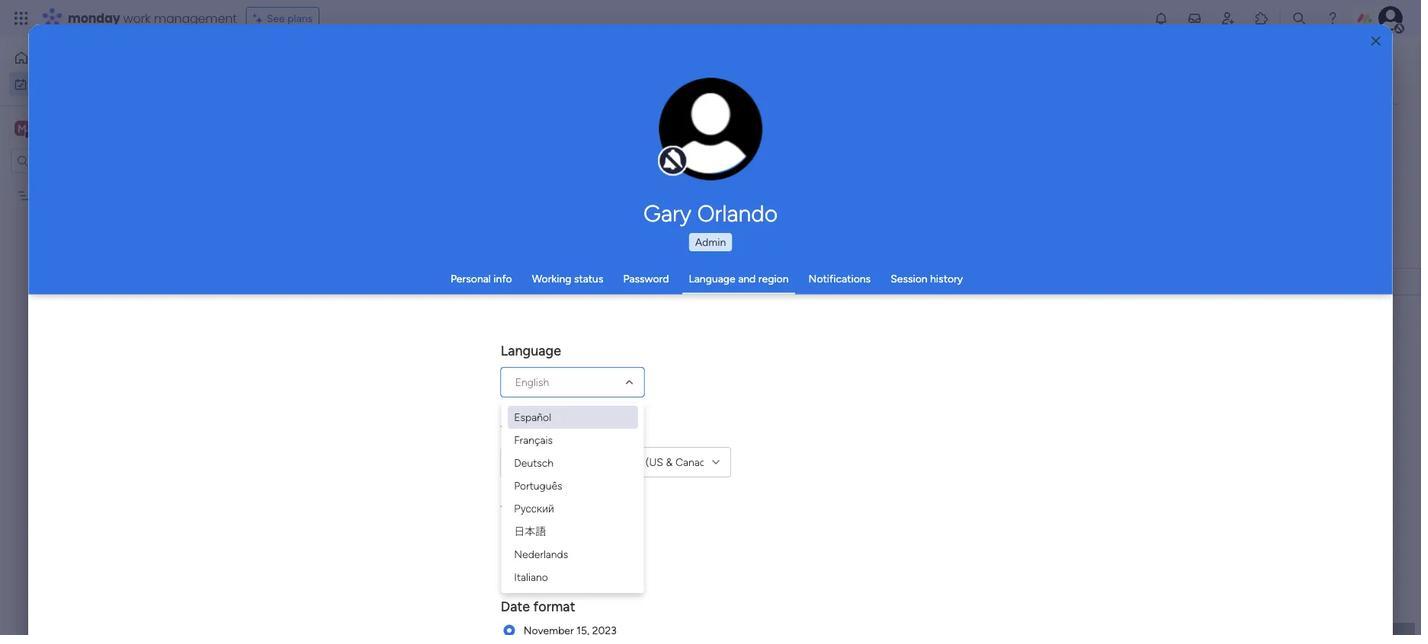 Task type: vqa. For each thing, say whether or not it's contained in the screenshot.
Column associated with Date Column
no



Task type: describe. For each thing, give the bounding box(es) containing it.
info
[[494, 273, 512, 286]]

timezone
[[501, 422, 561, 439]]

1 horizontal spatial time
[[620, 456, 643, 469]]

working status link
[[532, 273, 604, 286]]

work for my
[[51, 78, 74, 91]]

time format
[[501, 503, 577, 519]]

history
[[930, 273, 963, 286]]

personal
[[451, 273, 491, 286]]

admin
[[695, 236, 726, 249]]

gary
[[644, 200, 692, 227]]

Search in workspace field
[[32, 153, 127, 170]]

日本語
[[514, 525, 546, 538]]

profile
[[715, 137, 743, 149]]

change
[[679, 137, 713, 149]]

and
[[738, 273, 756, 286]]

notifications image
[[1154, 11, 1169, 26]]

language and region
[[689, 273, 789, 286]]

date
[[501, 599, 530, 615]]

workspace selection element
[[14, 119, 127, 139]]

english
[[515, 376, 549, 389]]

monday
[[68, 10, 120, 27]]

hours for 24 hours
[[540, 552, 571, 566]]

05:00)
[[547, 456, 579, 469]]

hours for 12 hours
[[538, 529, 569, 543]]

picture
[[696, 150, 727, 162]]

24
[[524, 552, 537, 566]]

khvhg link
[[721, 269, 862, 297]]

24 hours
[[524, 552, 571, 566]]

24 hours button
[[524, 551, 601, 568]]

gary orlando button
[[501, 200, 920, 227]]

management
[[154, 10, 237, 27]]

русский
[[514, 503, 554, 515]]

12
[[524, 529, 535, 543]]

status
[[574, 273, 604, 286]]

canada)
[[676, 456, 715, 469]]

personal info
[[451, 273, 512, 286]]

inbox image
[[1187, 11, 1203, 26]]

personal info link
[[451, 273, 512, 286]]

Filter dashboard by text search field
[[225, 122, 364, 146]]

search everything image
[[1292, 11, 1307, 26]]

khvhg inside list box
[[36, 189, 65, 202]]

nederlands
[[514, 548, 568, 561]]

region
[[759, 273, 789, 286]]

12 hours button
[[524, 527, 618, 544]]

my work
[[34, 78, 74, 91]]

español
[[514, 411, 551, 424]]

my
[[34, 78, 48, 91]]

main
[[35, 121, 62, 136]]

orlando
[[697, 200, 778, 227]]

session
[[891, 273, 928, 286]]

close image
[[1372, 36, 1381, 47]]

(us
[[646, 456, 664, 469]]

my work button
[[9, 72, 164, 96]]



Task type: locate. For each thing, give the bounding box(es) containing it.
format down italiano
[[534, 599, 576, 615]]

help image
[[1325, 11, 1341, 26]]

workspace image
[[14, 120, 30, 137]]

main workspace
[[35, 121, 125, 136]]

see plans
[[267, 12, 313, 25]]

1 vertical spatial hours
[[540, 552, 571, 566]]

khvhg
[[36, 189, 65, 202], [724, 277, 753, 290]]

language for language
[[501, 342, 562, 359]]

format up 12 hours
[[535, 503, 577, 519]]

1 vertical spatial language
[[501, 342, 562, 359]]

see plans button
[[246, 7, 320, 30]]

apps image
[[1254, 11, 1270, 26]]

m
[[18, 122, 27, 135]]

password link
[[623, 273, 669, 286]]

password
[[623, 273, 669, 286]]

see
[[267, 12, 285, 25]]

select product image
[[14, 11, 29, 26]]

(gmt-
[[515, 456, 547, 469]]

session history
[[891, 273, 963, 286]]

format
[[535, 503, 577, 519], [534, 599, 576, 615]]

hours up the nederlands at left
[[538, 529, 569, 543]]

1 horizontal spatial khvhg
[[724, 277, 753, 290]]

gary orlando image
[[1379, 6, 1403, 31]]

khvhg left region
[[724, 277, 753, 290]]

monday work management
[[68, 10, 237, 27]]

khvhg down the search in workspace field at the left top of page
[[36, 189, 65, 202]]

this month
[[902, 278, 951, 290]]

language left and
[[689, 273, 736, 286]]

eastern
[[582, 456, 618, 469]]

plans
[[288, 12, 313, 25]]

date format
[[501, 599, 576, 615]]

0 vertical spatial format
[[535, 503, 577, 519]]

format for date format
[[534, 599, 576, 615]]

0 vertical spatial language
[[689, 273, 736, 286]]

hours inside button
[[540, 552, 571, 566]]

hours
[[538, 529, 569, 543], [540, 552, 571, 566]]

working
[[532, 273, 572, 286]]

0 horizontal spatial language
[[501, 342, 562, 359]]

0 horizontal spatial time
[[501, 503, 531, 519]]

language
[[689, 273, 736, 286], [501, 342, 562, 359]]

home
[[35, 51, 64, 64]]

change profile picture button
[[659, 78, 763, 181]]

work right my
[[51, 78, 74, 91]]

option
[[0, 182, 194, 185]]

français
[[514, 434, 553, 447]]

1 horizontal spatial language
[[689, 273, 736, 286]]

português
[[514, 480, 562, 493]]

notifications link
[[809, 273, 871, 286]]

0 vertical spatial time
[[620, 456, 643, 469]]

work
[[123, 10, 151, 27], [51, 78, 74, 91]]

0 horizontal spatial work
[[51, 78, 74, 91]]

(gmt-05:00) eastern time (us & canada)
[[515, 456, 715, 469]]

invite members image
[[1221, 11, 1236, 26]]

month
[[922, 278, 951, 290]]

work inside button
[[51, 78, 74, 91]]

workspace
[[65, 121, 125, 136]]

working status
[[532, 273, 604, 286]]

session history link
[[891, 273, 963, 286]]

language up english
[[501, 342, 562, 359]]

gary orlando
[[644, 200, 778, 227]]

deutsch
[[514, 457, 554, 470]]

&
[[666, 456, 673, 469]]

1 vertical spatial format
[[534, 599, 576, 615]]

notifications
[[809, 273, 871, 286]]

0 horizontal spatial khvhg
[[36, 189, 65, 202]]

home button
[[9, 46, 164, 70]]

khvhg list box
[[0, 180, 194, 415]]

1 vertical spatial work
[[51, 78, 74, 91]]

language and region link
[[689, 273, 789, 286]]

this
[[902, 278, 920, 290]]

time left (us
[[620, 456, 643, 469]]

italiano
[[514, 571, 548, 584]]

format for time format
[[535, 503, 577, 519]]

time
[[620, 456, 643, 469], [501, 503, 531, 519]]

change profile picture
[[679, 137, 743, 162]]

language for language and region
[[689, 273, 736, 286]]

hours right '24'
[[540, 552, 571, 566]]

1 vertical spatial khvhg
[[724, 277, 753, 290]]

work for monday
[[123, 10, 151, 27]]

0 vertical spatial hours
[[538, 529, 569, 543]]

12 hours
[[524, 529, 569, 543]]

hours inside button
[[538, 529, 569, 543]]

1 horizontal spatial work
[[123, 10, 151, 27]]

1 vertical spatial time
[[501, 503, 531, 519]]

work right monday
[[123, 10, 151, 27]]

time up 日本語
[[501, 503, 531, 519]]

0 vertical spatial work
[[123, 10, 151, 27]]

0 vertical spatial khvhg
[[36, 189, 65, 202]]



